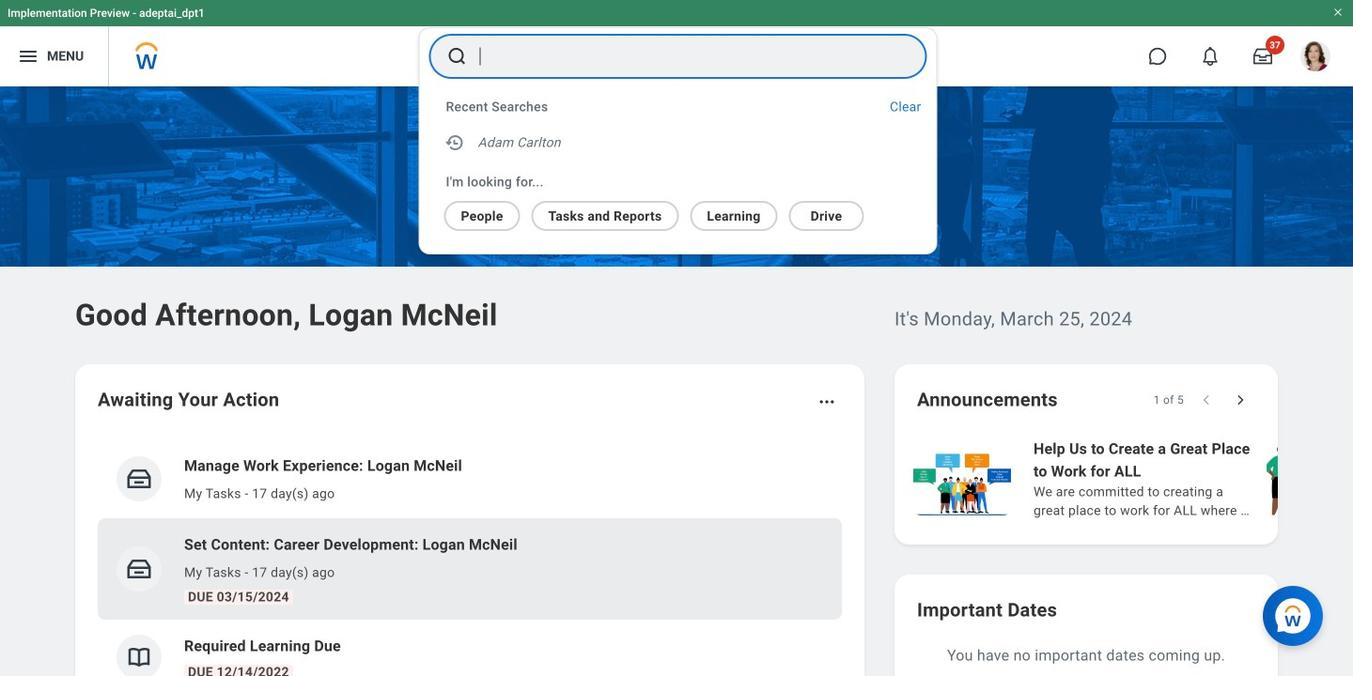 Task type: describe. For each thing, give the bounding box(es) containing it.
chevron left small image
[[1197, 391, 1216, 410]]

time image
[[444, 132, 467, 154]]

2 inbox image from the top
[[125, 555, 153, 584]]

1 horizontal spatial list
[[910, 436, 1353, 523]]

chevron right small image
[[1231, 391, 1250, 410]]

0 horizontal spatial list
[[98, 440, 842, 677]]

1 inbox image from the top
[[125, 465, 153, 493]]



Task type: vqa. For each thing, say whether or not it's contained in the screenshot.
main content
yes



Task type: locate. For each thing, give the bounding box(es) containing it.
list box
[[420, 194, 914, 231]]

inbox image
[[125, 465, 153, 493], [125, 555, 153, 584]]

notifications large image
[[1201, 47, 1220, 66]]

1 vertical spatial inbox image
[[125, 555, 153, 584]]

profile logan mcneil image
[[1301, 41, 1331, 75]]

banner
[[0, 0, 1353, 86]]

main content
[[0, 86, 1353, 677]]

book open image
[[125, 644, 153, 672]]

inbox large image
[[1254, 47, 1273, 66]]

None search field
[[419, 27, 938, 255]]

justify image
[[17, 45, 39, 68]]

list item
[[98, 519, 842, 620]]

0 vertical spatial inbox image
[[125, 465, 153, 493]]

list
[[910, 436, 1353, 523], [98, 440, 842, 677]]

close environment banner image
[[1333, 7, 1344, 18]]

status
[[1154, 393, 1184, 408]]

Search Workday  search field
[[480, 36, 888, 77]]

search image
[[446, 45, 469, 68]]



